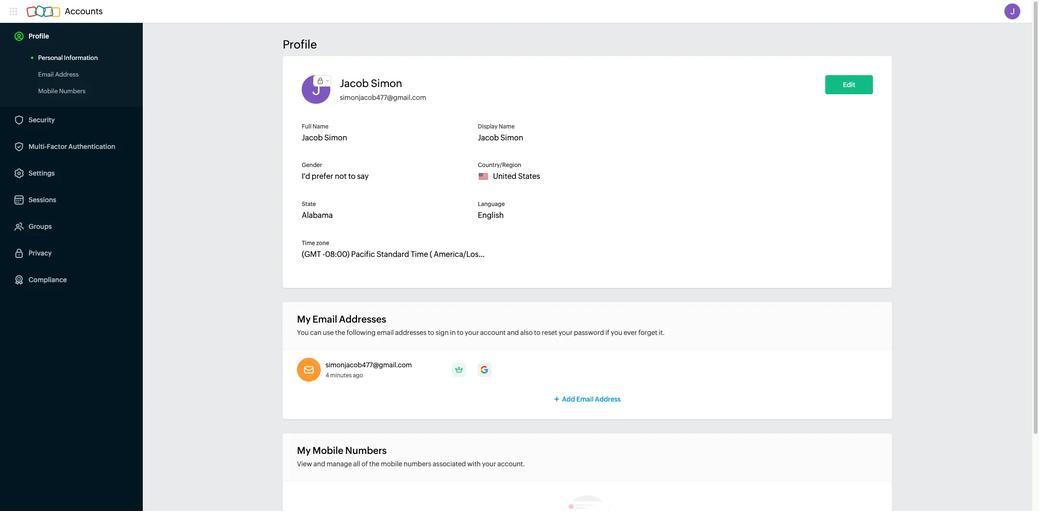 Task type: locate. For each thing, give the bounding box(es) containing it.
1 horizontal spatial profile
[[283, 38, 317, 51]]

my inside my email addresses you can use the following email addresses to sign in to your account and also to reset your password if you ever forget it.
[[297, 314, 311, 325]]

ever
[[624, 329, 637, 337]]

accounts
[[65, 6, 103, 16]]

0 vertical spatial and
[[507, 329, 519, 337]]

and right view in the bottom left of the page
[[314, 461, 325, 468]]

email down personal at the left of page
[[38, 71, 54, 78]]

addresses
[[395, 329, 427, 337]]

my up view in the bottom left of the page
[[297, 445, 311, 456]]

numbers up of
[[345, 445, 387, 456]]

address right the add in the bottom right of the page
[[595, 396, 621, 403]]

numbers
[[59, 88, 86, 95], [345, 445, 387, 456]]

to
[[428, 329, 434, 337], [457, 329, 464, 337], [534, 329, 541, 337]]

profile
[[29, 32, 49, 40], [283, 38, 317, 51]]

1 vertical spatial the
[[369, 461, 380, 468]]

my inside my mobile numbers view and manage all of the mobile numbers associated with your account.
[[297, 445, 311, 456]]

sign
[[436, 329, 449, 337]]

email up "use"
[[313, 314, 337, 325]]

my
[[297, 314, 311, 325], [297, 445, 311, 456]]

use
[[323, 329, 334, 337]]

settings
[[29, 170, 55, 177]]

profile up mprivacy image
[[283, 38, 317, 51]]

your right "reset"
[[559, 329, 573, 337]]

simonjacob477@gmail.com up ago
[[326, 361, 412, 369]]

all
[[353, 461, 360, 468]]

mobile
[[38, 88, 58, 95], [313, 445, 344, 456]]

0 vertical spatial my
[[297, 314, 311, 325]]

numbers down email address
[[59, 88, 86, 95]]

account.
[[498, 461, 525, 468]]

1 horizontal spatial the
[[369, 461, 380, 468]]

add email address
[[562, 396, 621, 403]]

add
[[562, 396, 575, 403]]

and
[[507, 329, 519, 337], [314, 461, 325, 468]]

edit
[[843, 81, 856, 89]]

1 vertical spatial and
[[314, 461, 325, 468]]

0 horizontal spatial mobile
[[38, 88, 58, 95]]

1 horizontal spatial to
[[457, 329, 464, 337]]

address down personal information
[[55, 71, 79, 78]]

1 horizontal spatial and
[[507, 329, 519, 337]]

the right of
[[369, 461, 380, 468]]

0 vertical spatial mobile
[[38, 88, 58, 95]]

email address
[[38, 71, 79, 78]]

your inside my mobile numbers view and manage all of the mobile numbers associated with your account.
[[482, 461, 496, 468]]

you
[[297, 329, 309, 337]]

multi-
[[29, 143, 47, 150]]

personal
[[38, 54, 63, 61]]

2 to from the left
[[457, 329, 464, 337]]

mprivacy image
[[314, 76, 327, 86]]

2 horizontal spatial your
[[559, 329, 573, 337]]

associated
[[433, 461, 466, 468]]

1 horizontal spatial email
[[313, 314, 337, 325]]

1 vertical spatial address
[[595, 396, 621, 403]]

mobile down email address
[[38, 88, 58, 95]]

1 horizontal spatial your
[[482, 461, 496, 468]]

0 horizontal spatial address
[[55, 71, 79, 78]]

to right also
[[534, 329, 541, 337]]

primary image
[[452, 363, 466, 377]]

0 horizontal spatial the
[[335, 329, 345, 337]]

2 vertical spatial email
[[577, 396, 594, 403]]

1 vertical spatial my
[[297, 445, 311, 456]]

jacob simon simonjacob477@gmail.com
[[340, 78, 426, 101]]

simonjacob477@gmail.com down simon
[[340, 94, 426, 101]]

1 my from the top
[[297, 314, 311, 325]]

0 horizontal spatial email
[[38, 71, 54, 78]]

4
[[326, 372, 329, 379]]

if
[[606, 329, 610, 337]]

jacob
[[340, 78, 369, 90]]

0 horizontal spatial to
[[428, 329, 434, 337]]

my for my email addresses
[[297, 314, 311, 325]]

1 vertical spatial email
[[313, 314, 337, 325]]

1 horizontal spatial address
[[595, 396, 621, 403]]

your right in
[[465, 329, 479, 337]]

1 vertical spatial mobile
[[313, 445, 344, 456]]

address
[[55, 71, 79, 78], [595, 396, 621, 403]]

2 my from the top
[[297, 445, 311, 456]]

0 horizontal spatial numbers
[[59, 88, 86, 95]]

information
[[64, 54, 98, 61]]

simonjacob477@gmail.com
[[340, 94, 426, 101], [326, 361, 412, 369]]

reset
[[542, 329, 558, 337]]

2 horizontal spatial to
[[534, 329, 541, 337]]

1 vertical spatial simonjacob477@gmail.com
[[326, 361, 412, 369]]

to right in
[[457, 329, 464, 337]]

and left also
[[507, 329, 519, 337]]

email
[[38, 71, 54, 78], [313, 314, 337, 325], [577, 396, 594, 403]]

your
[[465, 329, 479, 337], [559, 329, 573, 337], [482, 461, 496, 468]]

the
[[335, 329, 345, 337], [369, 461, 380, 468]]

0 vertical spatial the
[[335, 329, 345, 337]]

factor
[[47, 143, 67, 150]]

email right the add in the bottom right of the page
[[577, 396, 594, 403]]

sessions
[[29, 196, 56, 204]]

0 horizontal spatial and
[[314, 461, 325, 468]]

2 horizontal spatial email
[[577, 396, 594, 403]]

you
[[611, 329, 623, 337]]

view
[[297, 461, 312, 468]]

1 vertical spatial numbers
[[345, 445, 387, 456]]

mobile up manage
[[313, 445, 344, 456]]

addresses
[[339, 314, 386, 325]]

privacy
[[29, 250, 52, 257]]

1 horizontal spatial numbers
[[345, 445, 387, 456]]

my up the you
[[297, 314, 311, 325]]

email
[[377, 329, 394, 337]]

1 horizontal spatial mobile
[[313, 445, 344, 456]]

email inside my email addresses you can use the following email addresses to sign in to your account and also to reset your password if you ever forget it.
[[313, 314, 337, 325]]

profile up personal at the left of page
[[29, 32, 49, 40]]

your right with
[[482, 461, 496, 468]]

to left sign
[[428, 329, 434, 337]]

simon
[[371, 78, 403, 90]]

manage
[[327, 461, 352, 468]]

0 vertical spatial numbers
[[59, 88, 86, 95]]

the right "use"
[[335, 329, 345, 337]]



Task type: describe. For each thing, give the bounding box(es) containing it.
simonjacob477@gmail.com 4 minutes ago
[[326, 361, 412, 379]]

0 vertical spatial address
[[55, 71, 79, 78]]

the inside my mobile numbers view and manage all of the mobile numbers associated with your account.
[[369, 461, 380, 468]]

ago
[[353, 372, 363, 379]]

and inside my mobile numbers view and manage all of the mobile numbers associated with your account.
[[314, 461, 325, 468]]

it.
[[659, 329, 665, 337]]

authentication
[[68, 143, 115, 150]]

minutes
[[330, 372, 352, 379]]

email for my
[[313, 314, 337, 325]]

email for add
[[577, 396, 594, 403]]

password
[[574, 329, 604, 337]]

multi-factor authentication
[[29, 143, 115, 150]]

my mobile numbers view and manage all of the mobile numbers associated with your account.
[[297, 445, 525, 468]]

following
[[347, 329, 376, 337]]

3 to from the left
[[534, 329, 541, 337]]

groups
[[29, 223, 52, 231]]

0 vertical spatial simonjacob477@gmail.com
[[340, 94, 426, 101]]

in
[[450, 329, 456, 337]]

also
[[521, 329, 533, 337]]

0 horizontal spatial your
[[465, 329, 479, 337]]

with
[[468, 461, 481, 468]]

can
[[310, 329, 322, 337]]

0 vertical spatial email
[[38, 71, 54, 78]]

mobile numbers
[[38, 88, 86, 95]]

account
[[480, 329, 506, 337]]

numbers inside my mobile numbers view and manage all of the mobile numbers associated with your account.
[[345, 445, 387, 456]]

personal information
[[38, 54, 98, 61]]

my for my mobile numbers
[[297, 445, 311, 456]]

edit button
[[826, 75, 873, 94]]

compliance
[[29, 276, 67, 284]]

the inside my email addresses you can use the following email addresses to sign in to your account and also to reset your password if you ever forget it.
[[335, 329, 345, 337]]

numbers
[[404, 461, 432, 468]]

0 horizontal spatial profile
[[29, 32, 49, 40]]

of
[[362, 461, 368, 468]]

security
[[29, 116, 55, 124]]

my email addresses you can use the following email addresses to sign in to your account and also to reset your password if you ever forget it.
[[297, 314, 665, 337]]

and inside my email addresses you can use the following email addresses to sign in to your account and also to reset your password if you ever forget it.
[[507, 329, 519, 337]]

mobile inside my mobile numbers view and manage all of the mobile numbers associated with your account.
[[313, 445, 344, 456]]

1 to from the left
[[428, 329, 434, 337]]

forget
[[639, 329, 658, 337]]

mobile
[[381, 461, 402, 468]]



